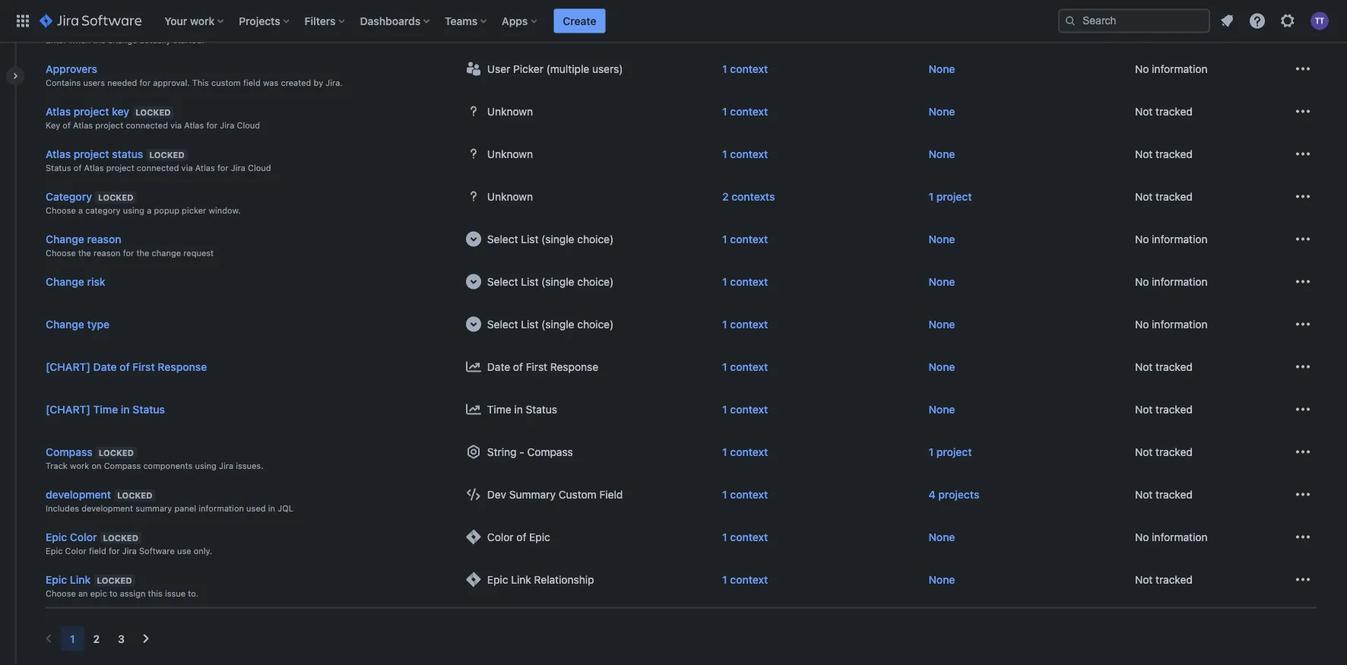 Task type: describe. For each thing, give the bounding box(es) containing it.
2 contexts button
[[722, 189, 775, 204]]

category
[[85, 206, 121, 215]]

approvers button
[[46, 61, 97, 77]]

unknown for atlas project key
[[487, 105, 533, 118]]

4 1 context button from the top
[[722, 232, 768, 247]]

4 projects button
[[929, 487, 979, 502]]

epic for epic link relationship
[[487, 573, 508, 586]]

users)
[[592, 63, 623, 75]]

change for change risk
[[46, 275, 84, 288]]

first inside button
[[133, 361, 155, 373]]

context for 11th 1 context button from the top
[[730, 531, 768, 543]]

2 button
[[84, 627, 109, 651]]

2 response from the left
[[550, 361, 598, 373]]

none button for 11th 1 context button from the top
[[929, 530, 955, 545]]

jira inside atlas project status locked status of atlas project connected via atlas for jira cloud
[[231, 163, 245, 173]]

none button for seventh 1 context button from the top of the page
[[929, 359, 955, 375]]

4 not tracked from the top
[[1135, 361, 1193, 373]]

2 for 2
[[93, 633, 100, 645]]

enter
[[46, 35, 67, 45]]

not tracked for compass
[[1135, 446, 1193, 458]]

custom
[[211, 78, 241, 88]]

none button for 11th 1 context button from the bottom of the page
[[929, 104, 955, 119]]

status
[[112, 148, 143, 160]]

user picker (multiple users)
[[487, 63, 623, 75]]

context for seventh 1 context button from the top of the page
[[730, 361, 768, 373]]

2 for 2 contexts
[[722, 190, 729, 203]]

choose for category
[[46, 206, 76, 215]]

contains
[[46, 78, 81, 88]]

5 not tracked from the top
[[1135, 403, 1193, 416]]

0 vertical spatial picker
[[540, 20, 570, 33]]

locked inside category locked choose a category using a popup picker window.
[[98, 193, 133, 202]]

no for contains
[[1135, 63, 1149, 75]]

filters
[[305, 14, 336, 27]]

settings image
[[1279, 12, 1297, 30]]

not for category
[[1135, 190, 1153, 203]]

connected for key
[[126, 120, 168, 130]]

none button for eighth 1 context button from the top
[[929, 402, 955, 417]]

for inside "epic color locked epic color field for jira software use only."
[[109, 546, 120, 556]]

category button
[[46, 189, 92, 204]]

2 a from the left
[[147, 206, 152, 215]]

apps button
[[497, 9, 543, 33]]

context for 4th 1 context button from the bottom
[[730, 446, 768, 458]]

date of first response
[[487, 361, 598, 373]]

help image
[[1248, 12, 1267, 30]]

issues.
[[236, 461, 263, 471]]

[chart] time in status
[[46, 403, 165, 416]]

1 context for 4th 1 context button from the bottom
[[722, 446, 768, 458]]

your work
[[164, 14, 215, 27]]

on
[[92, 461, 101, 471]]

2 horizontal spatial compass
[[527, 446, 573, 458]]

of inside atlas project status locked status of atlas project connected via atlas for jira cloud
[[74, 163, 82, 173]]

no information for reason
[[1135, 233, 1208, 245]]

actual start enter when the change actually started.
[[46, 20, 204, 45]]

1 (single from the top
[[541, 233, 574, 245]]

components
[[143, 461, 193, 471]]

type
[[87, 318, 110, 331]]

1 context for eighth 1 context button from the top
[[722, 403, 768, 416]]

actual
[[46, 20, 77, 33]]

not tracked for epic link
[[1135, 573, 1193, 586]]

not for development
[[1135, 488, 1153, 501]]

work inside compass locked track work on compass components using jira issues.
[[70, 461, 89, 471]]

none button for tenth 1 context button from the bottom of the page
[[929, 147, 955, 162]]

response inside button
[[158, 361, 207, 373]]

when
[[69, 35, 90, 45]]

context for 12th 1 context button from the bottom
[[730, 63, 768, 75]]

6 1 context button from the top
[[722, 317, 768, 332]]

contexts
[[732, 190, 775, 203]]

5 no from the top
[[1135, 318, 1149, 331]]

appswitcher icon image
[[14, 12, 32, 30]]

key
[[46, 120, 60, 130]]

more image for atlas project key
[[1294, 103, 1312, 121]]

projects button
[[234, 9, 295, 33]]

an
[[78, 589, 88, 599]]

compass locked track work on compass components using jira issues.
[[46, 446, 263, 471]]

3 button
[[109, 627, 134, 651]]

1 select from the top
[[487, 233, 518, 245]]

context for eighth 1 context button from the top
[[730, 403, 768, 416]]

time for in
[[93, 403, 118, 416]]

4 tracked from the top
[[1156, 361, 1193, 373]]

change type button
[[46, 317, 110, 332]]

development button
[[46, 487, 111, 502]]

via for key
[[170, 120, 182, 130]]

this
[[192, 78, 209, 88]]

7 1 context button from the top
[[722, 359, 768, 375]]

(single for change type
[[541, 318, 574, 331]]

0 horizontal spatial compass
[[46, 446, 92, 458]]

of inside button
[[120, 361, 130, 373]]

1 context for sixth 1 context button from the top of the page
[[722, 318, 768, 331]]

2 1 context button from the top
[[722, 104, 768, 119]]

your work button
[[160, 9, 230, 33]]

atlas project status locked status of atlas project connected via atlas for jira cloud
[[46, 148, 271, 173]]

information for 12th 1 context button from the bottom
[[1152, 63, 1208, 75]]

no information for contains
[[1135, 63, 1208, 75]]

10 1 context button from the top
[[722, 487, 768, 502]]

1 vertical spatial reason
[[94, 248, 120, 258]]

string
[[487, 446, 517, 458]]

jira.
[[326, 78, 343, 88]]

information for ninth 1 context button from the bottom
[[1152, 233, 1208, 245]]

color down includes on the left
[[70, 531, 97, 543]]

1 a from the left
[[78, 206, 83, 215]]

1 context for seventh 1 context button from the top of the page
[[722, 361, 768, 373]]

epic
[[90, 589, 107, 599]]

software
[[139, 546, 175, 556]]

atlas down atlas project status button
[[84, 163, 104, 173]]

risk
[[87, 275, 105, 288]]

5 no information from the top
[[1135, 318, 1208, 331]]

Search field
[[1058, 9, 1210, 33]]

category
[[46, 190, 92, 203]]

tracked for atlas project status
[[1156, 148, 1193, 160]]

1 context for 11th 1 context button from the top
[[722, 531, 768, 543]]

not tracked for atlas project key
[[1135, 105, 1193, 118]]

5 1 context button from the top
[[722, 274, 768, 290]]

1 context for tenth 1 context button from the bottom of the page
[[722, 148, 768, 160]]

no information for color
[[1135, 531, 1208, 543]]

epic color button
[[46, 530, 97, 545]]

user
[[487, 63, 510, 75]]

5 not from the top
[[1135, 403, 1153, 416]]

this
[[148, 589, 163, 599]]

approvers
[[46, 63, 97, 75]]

track
[[46, 461, 68, 471]]

5 more image from the top
[[1294, 273, 1312, 291]]

jql
[[278, 504, 293, 513]]

connected for status
[[137, 163, 179, 173]]

3
[[118, 633, 125, 645]]

none for sixth 1 context button from the top of the page
[[929, 318, 955, 331]]

summary
[[136, 504, 172, 513]]

1 vertical spatial development
[[81, 504, 133, 513]]

-
[[519, 446, 524, 458]]

change for change type
[[46, 318, 84, 331]]

none for 12th 1 context button from the bottom
[[929, 63, 955, 75]]

5 more image from the top
[[1294, 443, 1312, 461]]

epic link relationship
[[487, 573, 594, 586]]

4
[[929, 488, 936, 501]]

1 1 context button from the top
[[722, 61, 768, 77]]

unknown for category
[[487, 190, 533, 203]]

date for date time picker
[[487, 20, 510, 33]]

prev image
[[40, 630, 58, 648]]

list for change risk
[[521, 275, 539, 288]]

atlas up the picker
[[195, 163, 215, 173]]

for inside change reason choose the reason for the change request
[[123, 248, 134, 258]]

more image for development
[[1294, 486, 1312, 504]]

field
[[599, 488, 623, 501]]

select list (single choice) for change risk
[[487, 275, 614, 288]]

3 1 context button from the top
[[722, 147, 768, 162]]

of down the summary
[[516, 531, 526, 543]]

approval.
[[153, 78, 190, 88]]

select list (single choice) for change type
[[487, 318, 614, 331]]

1 project for 1 context
[[929, 446, 972, 458]]

[chart] for [chart] time in status
[[46, 403, 90, 416]]

window.
[[209, 206, 241, 215]]

using inside category locked choose a category using a popup picker window.
[[123, 206, 145, 215]]

1 vertical spatial picker
[[513, 63, 543, 75]]

more image for epic color
[[1294, 528, 1312, 546]]

2 contexts
[[722, 190, 775, 203]]

atlas down key
[[46, 148, 71, 160]]

1 horizontal spatial compass
[[104, 461, 141, 471]]

not tracked for development
[[1135, 488, 1193, 501]]

1 list from the top
[[521, 233, 539, 245]]

popup
[[154, 206, 179, 215]]

tracked for category
[[1156, 190, 1193, 203]]

11 1 context button from the top
[[722, 530, 768, 545]]

[chart] time in status button
[[46, 402, 165, 417]]

locked inside epic link locked choose an epic to assign this issue to.
[[97, 576, 132, 586]]

2 first from the left
[[526, 361, 547, 373]]

locked inside development locked includes development summary panel information used in jql
[[117, 491, 152, 500]]

change risk
[[46, 275, 105, 288]]

context for tenth 1 context button from the bottom of the page
[[730, 148, 768, 160]]

choice) for change type
[[577, 318, 614, 331]]

dev
[[487, 488, 506, 501]]

teams
[[445, 14, 478, 27]]

actual start button
[[46, 19, 104, 34]]

epic link locked choose an epic to assign this issue to.
[[46, 573, 198, 599]]

atlas project key button
[[46, 104, 129, 119]]

needed
[[107, 78, 137, 88]]

4 not from the top
[[1135, 361, 1153, 373]]

information inside development locked includes development summary panel information used in jql
[[199, 504, 244, 513]]

(multiple
[[546, 63, 589, 75]]

link for locked
[[70, 573, 91, 586]]

not tracked for category
[[1135, 190, 1193, 203]]



Task type: vqa. For each thing, say whether or not it's contained in the screenshot.
the left Compass
yes



Task type: locate. For each thing, give the bounding box(es) containing it.
information for sixth 1 context button from the top of the page
[[1152, 318, 1208, 331]]

epic inside epic link locked choose an epic to assign this issue to.
[[46, 573, 67, 586]]

not
[[1135, 105, 1153, 118], [1135, 148, 1153, 160], [1135, 190, 1153, 203], [1135, 361, 1153, 373], [1135, 403, 1153, 416], [1135, 446, 1153, 458], [1135, 488, 1153, 501], [1135, 573, 1153, 586]]

choose inside change reason choose the reason for the change request
[[46, 248, 76, 258]]

unknown for atlas project status
[[487, 148, 533, 160]]

color
[[70, 531, 97, 543], [487, 531, 514, 543], [65, 546, 86, 556]]

for
[[140, 78, 151, 88], [206, 120, 217, 130], [217, 163, 228, 173], [123, 248, 134, 258], [109, 546, 120, 556]]

more image for category
[[1294, 188, 1312, 206]]

3 select from the top
[[487, 318, 518, 331]]

tracked for development
[[1156, 488, 1193, 501]]

choose inside category locked choose a category using a popup picker window.
[[46, 206, 76, 215]]

1 choose from the top
[[46, 206, 76, 215]]

1 horizontal spatial using
[[195, 461, 216, 471]]

jira software image
[[40, 12, 142, 30], [40, 12, 142, 30]]

1 none from the top
[[929, 63, 955, 75]]

1 vertical spatial work
[[70, 461, 89, 471]]

2 inside button
[[722, 190, 729, 203]]

no information for start
[[1135, 20, 1208, 33]]

the down the start
[[93, 35, 106, 45]]

status inside [chart] time in status button
[[133, 403, 165, 416]]

change
[[46, 233, 84, 245], [46, 275, 84, 288], [46, 318, 84, 331]]

using right components
[[195, 461, 216, 471]]

request
[[183, 248, 214, 258]]

1 project button for 2 contexts
[[929, 189, 972, 204]]

locked inside atlas project status locked status of atlas project connected via atlas for jira cloud
[[149, 150, 185, 160]]

2 unknown from the top
[[487, 148, 533, 160]]

tracked for epic link
[[1156, 573, 1193, 586]]

connected
[[126, 120, 168, 130], [137, 163, 179, 173]]

1 context from the top
[[730, 63, 768, 75]]

2 tracked from the top
[[1156, 148, 1193, 160]]

3 none button from the top
[[929, 147, 955, 162]]

epic color locked epic color field for jira software use only.
[[46, 531, 212, 556]]

1
[[722, 63, 727, 75], [722, 105, 727, 118], [722, 148, 727, 160], [929, 190, 934, 203], [722, 233, 727, 245], [722, 275, 727, 288], [722, 318, 727, 331], [722, 361, 727, 373], [722, 403, 727, 416], [722, 446, 727, 458], [929, 446, 934, 458], [722, 488, 727, 501], [722, 531, 727, 543], [722, 573, 727, 586], [70, 633, 75, 645]]

work inside dropdown button
[[190, 14, 215, 27]]

1 horizontal spatial time
[[487, 403, 511, 416]]

choose inside epic link locked choose an epic to assign this issue to.
[[46, 589, 76, 599]]

create button
[[554, 9, 606, 33]]

jira inside compass locked track work on compass components using jira issues.
[[219, 461, 233, 471]]

banner
[[0, 0, 1347, 43]]

1 more image from the top
[[1294, 230, 1312, 248]]

change left actually
[[108, 35, 137, 45]]

2 choice) from the top
[[577, 275, 614, 288]]

more image for change type
[[1294, 315, 1312, 334]]

11 1 context from the top
[[722, 531, 768, 543]]

none for tenth 1 context button from the bottom of the page
[[929, 148, 955, 160]]

0 vertical spatial connected
[[126, 120, 168, 130]]

0 horizontal spatial first
[[133, 361, 155, 373]]

3 not tracked from the top
[[1135, 190, 1193, 203]]

2 vertical spatial choose
[[46, 589, 76, 599]]

more image
[[1294, 60, 1312, 78], [1294, 103, 1312, 121], [1294, 145, 1312, 163], [1294, 188, 1312, 206], [1294, 273, 1312, 291], [1294, 486, 1312, 504], [1294, 528, 1312, 546], [1294, 571, 1312, 589]]

issue
[[165, 589, 186, 599]]

2 horizontal spatial time
[[513, 20, 537, 33]]

time in status
[[487, 403, 557, 416]]

context for tenth 1 context button from the top of the page
[[730, 488, 768, 501]]

5 1 context from the top
[[722, 275, 768, 288]]

0 vertical spatial select
[[487, 233, 518, 245]]

using inside compass locked track work on compass components using jira issues.
[[195, 461, 216, 471]]

locked right key
[[135, 107, 171, 117]]

using
[[123, 206, 145, 215], [195, 461, 216, 471]]

none button
[[929, 61, 955, 77], [929, 104, 955, 119], [929, 147, 955, 162], [929, 232, 955, 247], [929, 274, 955, 290], [929, 317, 955, 332], [929, 359, 955, 375], [929, 402, 955, 417], [929, 530, 955, 545], [929, 572, 955, 588]]

3 not from the top
[[1135, 190, 1153, 203]]

2 right 1 button
[[93, 633, 100, 645]]

0 horizontal spatial using
[[123, 206, 145, 215]]

more image for epic link
[[1294, 571, 1312, 589]]

reason
[[87, 233, 121, 245], [94, 248, 120, 258]]

choose down change reason button
[[46, 248, 76, 258]]

string - compass
[[487, 446, 573, 458]]

[chart] up the compass button in the left bottom of the page
[[46, 403, 90, 416]]

cloud inside atlas project status locked status of atlas project connected via atlas for jira cloud
[[248, 163, 271, 173]]

4 none from the top
[[929, 233, 955, 245]]

no for reason
[[1135, 233, 1149, 245]]

7 not from the top
[[1135, 488, 1153, 501]]

0 horizontal spatial time
[[93, 403, 118, 416]]

for right needed
[[140, 78, 151, 88]]

2 horizontal spatial status
[[526, 403, 557, 416]]

1 link from the left
[[70, 573, 91, 586]]

1 tracked from the top
[[1156, 105, 1193, 118]]

not tracked for atlas project status
[[1135, 148, 1193, 160]]

of right key
[[63, 120, 71, 130]]

panel
[[174, 504, 196, 513]]

context for first 1 context button from the bottom of the page
[[730, 573, 768, 586]]

using right category on the top left of the page
[[123, 206, 145, 215]]

6 context from the top
[[730, 318, 768, 331]]

approvers contains users needed for approval. this custom field was created by jira.
[[46, 63, 343, 88]]

1 none button from the top
[[929, 61, 955, 77]]

locked inside "epic color locked epic color field for jira software use only."
[[103, 533, 138, 543]]

select for type
[[487, 318, 518, 331]]

0 horizontal spatial response
[[158, 361, 207, 373]]

none button for ninth 1 context button from the bottom
[[929, 232, 955, 247]]

field down "epic color" button
[[89, 546, 106, 556]]

0 vertical spatial change
[[46, 233, 84, 245]]

select for risk
[[487, 275, 518, 288]]

3 select list (single choice) from the top
[[487, 318, 614, 331]]

none for ninth 1 context button from the bottom
[[929, 233, 955, 245]]

5 none button from the top
[[929, 274, 955, 290]]

3 context from the top
[[730, 148, 768, 160]]

the inside the actual start enter when the change actually started.
[[93, 35, 106, 45]]

1 vertical spatial via
[[181, 163, 193, 173]]

the down change reason button
[[78, 248, 91, 258]]

3 no information from the top
[[1135, 233, 1208, 245]]

status up category
[[46, 163, 71, 173]]

1 not tracked from the top
[[1135, 105, 1193, 118]]

atlas up key
[[46, 105, 71, 118]]

0 horizontal spatial status
[[46, 163, 71, 173]]

link up an
[[70, 573, 91, 586]]

1 horizontal spatial the
[[93, 35, 106, 45]]

status
[[46, 163, 71, 173], [133, 403, 165, 416], [526, 403, 557, 416]]

dev summary custom field
[[487, 488, 623, 501]]

first up [chart] time in status
[[133, 361, 155, 373]]

jira inside atlas project key locked key of atlas project connected via atlas for jira cloud
[[220, 120, 234, 130]]

no information
[[1135, 20, 1208, 33], [1135, 63, 1208, 75], [1135, 233, 1208, 245], [1135, 275, 1208, 288], [1135, 318, 1208, 331], [1135, 531, 1208, 543]]

for down category locked choose a category using a popup picker window.
[[123, 248, 134, 258]]

not for atlas project status
[[1135, 148, 1153, 160]]

0 vertical spatial field
[[243, 78, 261, 88]]

7 context from the top
[[730, 361, 768, 373]]

none for 11th 1 context button from the top
[[929, 531, 955, 543]]

0 horizontal spatial link
[[70, 573, 91, 586]]

of down atlas project status button
[[74, 163, 82, 173]]

via inside atlas project key locked key of atlas project connected via atlas for jira cloud
[[170, 120, 182, 130]]

1 context button
[[722, 61, 768, 77], [722, 104, 768, 119], [722, 147, 768, 162], [722, 232, 768, 247], [722, 274, 768, 290], [722, 317, 768, 332], [722, 359, 768, 375], [722, 402, 768, 417], [722, 445, 768, 460], [722, 487, 768, 502], [722, 530, 768, 545], [722, 572, 768, 588]]

change inside change type button
[[46, 318, 84, 331]]

link for relationship
[[511, 573, 531, 586]]

color down "epic color" button
[[65, 546, 86, 556]]

0 vertical spatial select list (single choice)
[[487, 233, 614, 245]]

jira left software
[[122, 546, 137, 556]]

teams button
[[440, 9, 493, 33]]

3 unknown from the top
[[487, 190, 533, 203]]

1 vertical spatial (single
[[541, 275, 574, 288]]

4 no from the top
[[1135, 275, 1149, 288]]

1 vertical spatial [chart]
[[46, 403, 90, 416]]

none button for sixth 1 context button from the top of the page
[[929, 317, 955, 332]]

5 context from the top
[[730, 275, 768, 288]]

2 horizontal spatial the
[[136, 248, 149, 258]]

0 vertical spatial list
[[521, 233, 539, 245]]

7 none from the top
[[929, 361, 955, 373]]

compass right "-" on the bottom of page
[[527, 446, 573, 458]]

field inside approvers contains users needed for approval. this custom field was created by jira.
[[243, 78, 261, 88]]

0 vertical spatial unknown
[[487, 105, 533, 118]]

0 vertical spatial choice)
[[577, 233, 614, 245]]

1 response from the left
[[158, 361, 207, 373]]

3 choose from the top
[[46, 589, 76, 599]]

1 inside button
[[70, 633, 75, 645]]

2 1 context from the top
[[722, 105, 768, 118]]

1 more image from the top
[[1294, 60, 1312, 78]]

2 vertical spatial change
[[46, 318, 84, 331]]

locked up category on the top left of the page
[[98, 193, 133, 202]]

for inside atlas project key locked key of atlas project connected via atlas for jira cloud
[[206, 120, 217, 130]]

3 more image from the top
[[1294, 145, 1312, 163]]

via up the picker
[[181, 163, 193, 173]]

1 horizontal spatial link
[[511, 573, 531, 586]]

list for change type
[[521, 318, 539, 331]]

connected inside atlas project status locked status of atlas project connected via atlas for jira cloud
[[137, 163, 179, 173]]

for up window.
[[217, 163, 228, 173]]

epic
[[46, 531, 67, 543], [529, 531, 550, 543], [46, 546, 63, 556], [46, 573, 67, 586], [487, 573, 508, 586]]

users
[[83, 78, 105, 88]]

for up epic link locked choose an epic to assign this issue to.
[[109, 546, 120, 556]]

2 change from the top
[[46, 275, 84, 288]]

a
[[78, 206, 83, 215], [147, 206, 152, 215]]

cloud inside atlas project key locked key of atlas project connected via atlas for jira cloud
[[237, 120, 260, 130]]

more image for [chart] time in status
[[1294, 401, 1312, 419]]

locked up on
[[99, 448, 134, 458]]

field inside "epic color locked epic color field for jira software use only."
[[89, 546, 106, 556]]

1 horizontal spatial first
[[526, 361, 547, 373]]

jira left issues.
[[219, 461, 233, 471]]

0 vertical spatial cloud
[[237, 120, 260, 130]]

10 1 context from the top
[[722, 488, 768, 501]]

none for 11th 1 context button from the bottom of the page
[[929, 105, 955, 118]]

8 context from the top
[[730, 403, 768, 416]]

change inside change risk button
[[46, 275, 84, 288]]

1 context for first 1 context button from the bottom of the page
[[722, 573, 768, 586]]

the down category locked choose a category using a popup picker window.
[[136, 248, 149, 258]]

1 choice) from the top
[[577, 233, 614, 245]]

development locked includes development summary panel information used in jql
[[46, 488, 293, 513]]

2 vertical spatial choice)
[[577, 318, 614, 331]]

status down [chart] date of first response button
[[133, 403, 165, 416]]

locked right status
[[149, 150, 185, 160]]

more image for atlas project status
[[1294, 145, 1312, 163]]

0 horizontal spatial field
[[89, 546, 106, 556]]

dashboards
[[360, 14, 421, 27]]

choose down category button
[[46, 206, 76, 215]]

link
[[70, 573, 91, 586], [511, 573, 531, 586]]

2 no from the top
[[1135, 63, 1149, 75]]

0 vertical spatial development
[[46, 488, 111, 501]]

work up started. at the left of page
[[190, 14, 215, 27]]

2 link from the left
[[511, 573, 531, 586]]

includes
[[46, 504, 79, 513]]

in inside development locked includes development summary panel information used in jql
[[268, 504, 275, 513]]

jira up window.
[[231, 163, 245, 173]]

choose for change
[[46, 248, 76, 258]]

4 no information from the top
[[1135, 275, 1208, 288]]

via inside atlas project status locked status of atlas project connected via atlas for jira cloud
[[181, 163, 193, 173]]

[chart] down change type button
[[46, 361, 90, 373]]

0 vertical spatial (single
[[541, 233, 574, 245]]

status down the "date of first response"
[[526, 403, 557, 416]]

2 not tracked from the top
[[1135, 148, 1193, 160]]

2 none button from the top
[[929, 104, 955, 119]]

to
[[109, 589, 117, 599]]

1 context for eighth 1 context button from the bottom of the page
[[722, 275, 768, 288]]

reason down change reason button
[[94, 248, 120, 258]]

by
[[314, 78, 323, 88]]

1 vertical spatial unknown
[[487, 148, 533, 160]]

development up includes on the left
[[46, 488, 111, 501]]

8 not tracked from the top
[[1135, 573, 1193, 586]]

1 horizontal spatial work
[[190, 14, 215, 27]]

1 horizontal spatial in
[[268, 504, 275, 513]]

0 vertical spatial [chart]
[[46, 361, 90, 373]]

1 select list (single choice) from the top
[[487, 233, 614, 245]]

2 not from the top
[[1135, 148, 1153, 160]]

change inside change reason choose the reason for the change request
[[152, 248, 181, 258]]

1 context for ninth 1 context button from the bottom
[[722, 233, 768, 245]]

8 1 context from the top
[[722, 403, 768, 416]]

change type
[[46, 318, 110, 331]]

relationship
[[534, 573, 594, 586]]

atlas down atlas project key button
[[73, 120, 93, 130]]

2 select list (single choice) from the top
[[487, 275, 614, 288]]

choose
[[46, 206, 76, 215], [46, 248, 76, 258], [46, 589, 76, 599]]

1 vertical spatial choose
[[46, 248, 76, 258]]

reason down category on the top left of the page
[[87, 233, 121, 245]]

time inside button
[[93, 403, 118, 416]]

summary
[[509, 488, 556, 501]]

2 vertical spatial select
[[487, 318, 518, 331]]

primary element
[[9, 0, 1058, 42]]

jira down custom
[[220, 120, 234, 130]]

3 (single from the top
[[541, 318, 574, 331]]

none for eighth 1 context button from the bottom of the page
[[929, 275, 955, 288]]

1 [chart] from the top
[[46, 361, 90, 373]]

in down [chart] date of first response button
[[121, 403, 130, 416]]

banner containing your work
[[0, 0, 1347, 43]]

key
[[112, 105, 129, 118]]

3 tracked from the top
[[1156, 190, 1193, 203]]

4 1 context from the top
[[722, 233, 768, 245]]

1 vertical spatial connected
[[137, 163, 179, 173]]

2 1 project from the top
[[929, 446, 972, 458]]

date
[[487, 20, 510, 33], [93, 361, 117, 373], [487, 361, 510, 373]]

not for atlas project key
[[1135, 105, 1153, 118]]

compass
[[46, 446, 92, 458], [527, 446, 573, 458], [104, 461, 141, 471]]

0 vertical spatial change
[[108, 35, 137, 45]]

none button for first 1 context button from the bottom of the page
[[929, 572, 955, 588]]

0 vertical spatial using
[[123, 206, 145, 215]]

2 [chart] from the top
[[46, 403, 90, 416]]

in inside button
[[121, 403, 130, 416]]

12 context from the top
[[730, 573, 768, 586]]

picker
[[182, 206, 206, 215]]

0 vertical spatial choose
[[46, 206, 76, 215]]

date inside button
[[93, 361, 117, 373]]

8 none from the top
[[929, 403, 955, 416]]

of up time in status
[[513, 361, 523, 373]]

6 more image from the top
[[1294, 486, 1312, 504]]

[chart] date of first response button
[[46, 359, 207, 375]]

change reason button
[[46, 232, 121, 247]]

for inside approvers contains users needed for approval. this custom field was created by jira.
[[140, 78, 151, 88]]

0 horizontal spatial a
[[78, 206, 83, 215]]

2
[[722, 190, 729, 203], [93, 633, 100, 645]]

locked inside compass locked track work on compass components using jira issues.
[[99, 448, 134, 458]]

tracked for atlas project key
[[1156, 105, 1193, 118]]

projects
[[938, 488, 979, 501]]

choice) for change risk
[[577, 275, 614, 288]]

1 vertical spatial change
[[152, 248, 181, 258]]

1 first from the left
[[133, 361, 155, 373]]

more image for [chart] date of first response
[[1294, 358, 1312, 376]]

1 vertical spatial cloud
[[248, 163, 271, 173]]

projects
[[239, 14, 280, 27]]

work left on
[[70, 461, 89, 471]]

9 context from the top
[[730, 446, 768, 458]]

locked up 'to'
[[97, 576, 132, 586]]

1 horizontal spatial field
[[243, 78, 261, 88]]

date for date of first response
[[487, 361, 510, 373]]

your
[[164, 14, 187, 27]]

2 horizontal spatial in
[[514, 403, 523, 416]]

information for eighth 1 context button from the bottom of the page
[[1152, 275, 1208, 288]]

2 no information from the top
[[1135, 63, 1208, 75]]

1 vertical spatial field
[[89, 546, 106, 556]]

0 horizontal spatial change
[[108, 35, 137, 45]]

0 vertical spatial 1 project
[[929, 190, 972, 203]]

status inside atlas project status locked status of atlas project connected via atlas for jira cloud
[[46, 163, 71, 173]]

start
[[80, 20, 104, 33]]

none for seventh 1 context button from the top of the page
[[929, 361, 955, 373]]

select
[[487, 233, 518, 245], [487, 275, 518, 288], [487, 318, 518, 331]]

a left popup
[[147, 206, 152, 215]]

2 left contexts at right top
[[722, 190, 729, 203]]

1 context
[[722, 63, 768, 75], [722, 105, 768, 118], [722, 148, 768, 160], [722, 233, 768, 245], [722, 275, 768, 288], [722, 318, 768, 331], [722, 361, 768, 373], [722, 403, 768, 416], [722, 446, 768, 458], [722, 488, 768, 501], [722, 531, 768, 543], [722, 573, 768, 586]]

used
[[246, 504, 266, 513]]

assign
[[120, 589, 146, 599]]

color down dev
[[487, 531, 514, 543]]

4 projects
[[929, 488, 979, 501]]

started.
[[173, 35, 204, 45]]

change inside change reason choose the reason for the change request
[[46, 233, 84, 245]]

use
[[177, 546, 191, 556]]

1 vertical spatial 2
[[93, 633, 100, 645]]

of inside atlas project key locked key of atlas project connected via atlas for jira cloud
[[63, 120, 71, 130]]

created
[[281, 78, 311, 88]]

0 horizontal spatial work
[[70, 461, 89, 471]]

9 none from the top
[[929, 531, 955, 543]]

none button for eighth 1 context button from the bottom of the page
[[929, 274, 955, 290]]

choose down epic link button
[[46, 589, 76, 599]]

more image
[[1294, 230, 1312, 248], [1294, 315, 1312, 334], [1294, 358, 1312, 376], [1294, 401, 1312, 419], [1294, 443, 1312, 461]]

locked inside atlas project key locked key of atlas project connected via atlas for jira cloud
[[135, 107, 171, 117]]

tracked for compass
[[1156, 446, 1193, 458]]

1 vertical spatial list
[[521, 275, 539, 288]]

1 horizontal spatial 2
[[722, 190, 729, 203]]

development
[[46, 488, 111, 501], [81, 504, 133, 513]]

11 context from the top
[[730, 531, 768, 543]]

1 vertical spatial 1 project
[[929, 446, 972, 458]]

1 no from the top
[[1135, 20, 1149, 33]]

field left was
[[243, 78, 261, 88]]

3 1 context from the top
[[722, 148, 768, 160]]

1 context for tenth 1 context button from the top of the page
[[722, 488, 768, 501]]

1 horizontal spatial a
[[147, 206, 152, 215]]

create
[[563, 14, 596, 27]]

development down the development 'button'
[[81, 504, 133, 513]]

(single for change risk
[[541, 275, 574, 288]]

first up time in status
[[526, 361, 547, 373]]

change
[[108, 35, 137, 45], [152, 248, 181, 258]]

0 horizontal spatial the
[[78, 248, 91, 258]]

0 horizontal spatial in
[[121, 403, 130, 416]]

1 horizontal spatial change
[[152, 248, 181, 258]]

atlas down 'this'
[[184, 120, 204, 130]]

1 horizontal spatial status
[[133, 403, 165, 416]]

information
[[1152, 20, 1208, 33], [1152, 63, 1208, 75], [1152, 233, 1208, 245], [1152, 275, 1208, 288], [1152, 318, 1208, 331], [199, 504, 244, 513], [1152, 531, 1208, 543]]

2 none from the top
[[929, 105, 955, 118]]

change left risk at left top
[[46, 275, 84, 288]]

compass up track
[[46, 446, 92, 458]]

change left type
[[46, 318, 84, 331]]

filters button
[[300, 9, 351, 33]]

color of epic
[[487, 531, 550, 543]]

none button for 12th 1 context button from the bottom
[[929, 61, 955, 77]]

6 not from the top
[[1135, 446, 1153, 458]]

compass right on
[[104, 461, 141, 471]]

atlas project key locked key of atlas project connected via atlas for jira cloud
[[46, 105, 260, 130]]

6 no information from the top
[[1135, 531, 1208, 543]]

in up "-" on the bottom of page
[[514, 403, 523, 416]]

notifications image
[[1218, 12, 1236, 30]]

in left 'jql'
[[268, 504, 275, 513]]

none for first 1 context button from the bottom of the page
[[929, 573, 955, 586]]

information for 11th 1 context button from the top
[[1152, 531, 1208, 543]]

0 vertical spatial 2
[[722, 190, 729, 203]]

connected inside atlas project key locked key of atlas project connected via atlas for jira cloud
[[126, 120, 168, 130]]

your profile and settings image
[[1311, 12, 1329, 30]]

6 none from the top
[[929, 318, 955, 331]]

[chart] for [chart] date of first response
[[46, 361, 90, 373]]

change down category button
[[46, 233, 84, 245]]

6 none button from the top
[[929, 317, 955, 332]]

epic link button
[[46, 572, 91, 588]]

link inside epic link locked choose an epic to assign this issue to.
[[70, 573, 91, 586]]

[chart] inside [chart] time in status button
[[46, 403, 90, 416]]

1 vertical spatial select list (single choice)
[[487, 275, 614, 288]]

1 vertical spatial choice)
[[577, 275, 614, 288]]

context for eighth 1 context button from the bottom of the page
[[730, 275, 768, 288]]

locked up summary
[[117, 491, 152, 500]]

1 project for 2 contexts
[[929, 190, 972, 203]]

change risk button
[[46, 274, 105, 290]]

2 vertical spatial (single
[[541, 318, 574, 331]]

2 choose from the top
[[46, 248, 76, 258]]

[chart] date of first response
[[46, 361, 207, 373]]

1 vertical spatial change
[[46, 275, 84, 288]]

2 more image from the top
[[1294, 315, 1312, 334]]

link down color of epic
[[511, 573, 531, 586]]

actually
[[140, 35, 171, 45]]

cloud for atlas project key
[[237, 120, 260, 130]]

[chart] inside [chart] date of first response button
[[46, 361, 90, 373]]

1 vertical spatial using
[[195, 461, 216, 471]]

a down category button
[[78, 206, 83, 215]]

0 vertical spatial 1 project button
[[929, 189, 972, 204]]

[chart]
[[46, 361, 90, 373], [46, 403, 90, 416]]

change left request
[[152, 248, 181, 258]]

0 vertical spatial work
[[190, 14, 215, 27]]

4 more image from the top
[[1294, 188, 1312, 206]]

2 vertical spatial select list (single choice)
[[487, 318, 614, 331]]

5 tracked from the top
[[1156, 403, 1193, 416]]

picker
[[540, 20, 570, 33], [513, 63, 543, 75]]

time for picker
[[513, 20, 537, 33]]

4 more image from the top
[[1294, 401, 1312, 419]]

was
[[263, 78, 278, 88]]

connected down key
[[126, 120, 168, 130]]

1 vertical spatial select
[[487, 275, 518, 288]]

connected down status
[[137, 163, 179, 173]]

context for sixth 1 context button from the top of the page
[[730, 318, 768, 331]]

2 inside 'button'
[[93, 633, 100, 645]]

locked down summary
[[103, 533, 138, 543]]

1 project button for 1 context
[[929, 445, 972, 460]]

not for compass
[[1135, 446, 1153, 458]]

2 vertical spatial list
[[521, 318, 539, 331]]

3 none from the top
[[929, 148, 955, 160]]

1 vertical spatial 1 project button
[[929, 445, 972, 460]]

6 1 context from the top
[[722, 318, 768, 331]]

1 context for 12th 1 context button from the bottom
[[722, 63, 768, 75]]

2 more image from the top
[[1294, 103, 1312, 121]]

context for ninth 1 context button from the bottom
[[730, 233, 768, 245]]

1 context for 11th 1 context button from the bottom of the page
[[722, 105, 768, 118]]

9 1 context button from the top
[[722, 445, 768, 460]]

1 horizontal spatial response
[[550, 361, 598, 373]]

in
[[121, 403, 130, 416], [514, 403, 523, 416], [268, 504, 275, 513]]

3 list from the top
[[521, 318, 539, 331]]

change inside the actual start enter when the change actually started.
[[108, 35, 137, 45]]

for inside atlas project status locked status of atlas project connected via atlas for jira cloud
[[217, 163, 228, 173]]

0 vertical spatial via
[[170, 120, 182, 130]]

date time picker
[[487, 20, 570, 33]]

8 1 context button from the top
[[722, 402, 768, 417]]

none for eighth 1 context button from the top
[[929, 403, 955, 416]]

12 1 context button from the top
[[722, 572, 768, 588]]

0 vertical spatial reason
[[87, 233, 121, 245]]

no for start
[[1135, 20, 1149, 33]]

1 change from the top
[[46, 233, 84, 245]]

next image
[[137, 630, 155, 648]]

0 horizontal spatial 2
[[93, 633, 100, 645]]

for down 'this'
[[206, 120, 217, 130]]

sidebar navigation image
[[0, 61, 33, 91]]

not for epic link
[[1135, 573, 1153, 586]]

jira inside "epic color locked epic color field for jira software use only."
[[122, 546, 137, 556]]

project
[[74, 105, 109, 118], [95, 120, 123, 130], [74, 148, 109, 160], [106, 163, 134, 173], [936, 190, 972, 203], [936, 446, 972, 458]]

locked
[[135, 107, 171, 117], [149, 150, 185, 160], [98, 193, 133, 202], [99, 448, 134, 458], [117, 491, 152, 500], [103, 533, 138, 543], [97, 576, 132, 586]]

via up atlas project status locked status of atlas project connected via atlas for jira cloud
[[170, 120, 182, 130]]

2 vertical spatial unknown
[[487, 190, 533, 203]]

atlas project status button
[[46, 147, 143, 162]]

compass button
[[46, 445, 92, 460]]

change reason choose the reason for the change request
[[46, 233, 214, 258]]

search image
[[1064, 15, 1076, 27]]

of up [chart] time in status
[[120, 361, 130, 373]]

1 1 project button from the top
[[929, 189, 972, 204]]

4 context from the top
[[730, 233, 768, 245]]

of
[[63, 120, 71, 130], [74, 163, 82, 173], [120, 361, 130, 373], [513, 361, 523, 373], [516, 531, 526, 543]]

unknown
[[487, 105, 533, 118], [487, 148, 533, 160], [487, 190, 533, 203]]

6 not tracked from the top
[[1135, 446, 1193, 458]]



